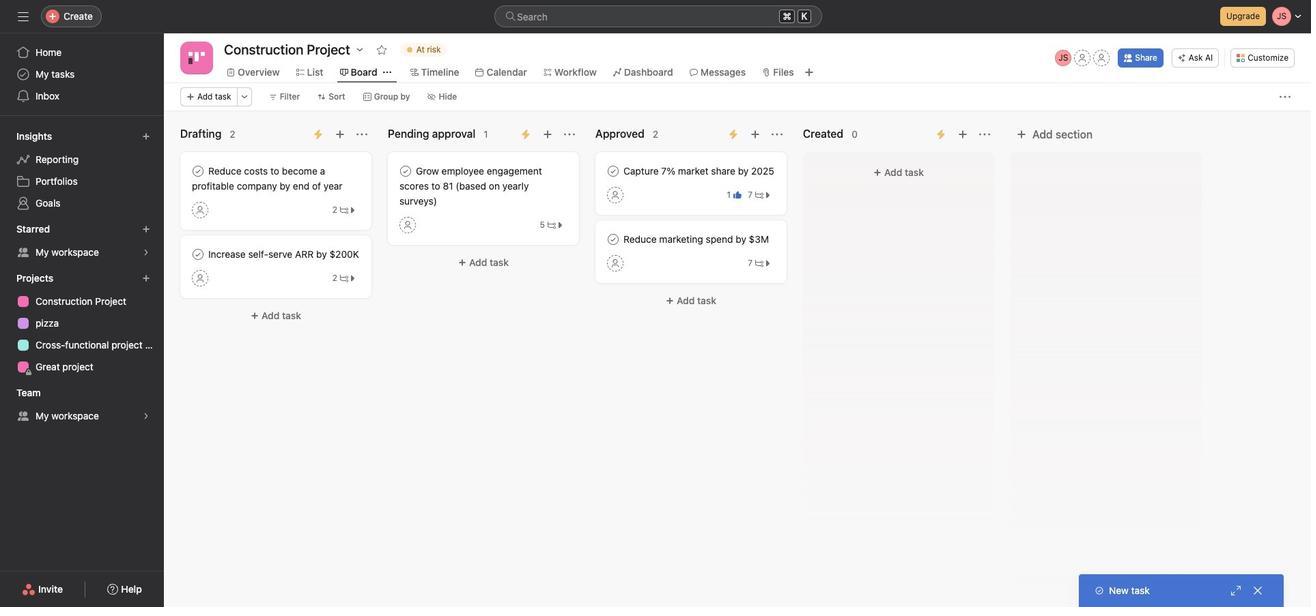 Task type: vqa. For each thing, say whether or not it's contained in the screenshot.
Type the name of a team, a project, or people text field
no



Task type: describe. For each thing, give the bounding box(es) containing it.
mark complete checkbox for rules for drafting image
[[190, 163, 206, 180]]

mark complete checkbox for rules for pending approval 'image'
[[398, 163, 414, 180]]

mark complete image for rules for pending approval 'image' mark complete checkbox
[[398, 163, 414, 180]]

add task image
[[958, 129, 969, 140]]

rules for drafting image
[[313, 129, 324, 140]]

more section actions image for add task image associated with rules for approved image
[[772, 129, 783, 140]]

see details, my workspace image for the starred element
[[142, 249, 150, 257]]

new project or portfolio image
[[142, 275, 150, 283]]

rules for pending approval image
[[520, 129, 531, 140]]

0 horizontal spatial more actions image
[[240, 93, 248, 101]]

rules for created image
[[936, 129, 947, 140]]

board image
[[189, 50, 205, 66]]

more section actions image for rules for pending approval 'image' add task image
[[564, 129, 575, 140]]

rules for approved image
[[728, 129, 739, 140]]

1 like. you liked this task image
[[734, 191, 742, 199]]

add task image for rules for approved image
[[750, 129, 761, 140]]

add to starred image
[[376, 44, 387, 55]]

new insights image
[[142, 133, 150, 141]]

tab actions image
[[383, 68, 391, 77]]



Task type: locate. For each thing, give the bounding box(es) containing it.
add tab image
[[804, 67, 815, 78]]

expand new task image
[[1231, 586, 1242, 597]]

see details, my workspace image
[[142, 249, 150, 257], [142, 413, 150, 421]]

see details, my workspace image inside teams element
[[142, 413, 150, 421]]

add items to starred image
[[142, 225, 150, 234]]

projects element
[[0, 266, 164, 381]]

add task image right rules for pending approval 'image'
[[542, 129, 553, 140]]

2 see details, my workspace image from the top
[[142, 413, 150, 421]]

add task image
[[335, 129, 346, 140], [542, 129, 553, 140], [750, 129, 761, 140]]

None field
[[495, 5, 822, 27]]

1 vertical spatial see details, my workspace image
[[142, 413, 150, 421]]

see details, my workspace image for teams element
[[142, 413, 150, 421]]

more actions image
[[1280, 92, 1291, 102], [240, 93, 248, 101]]

add task image for rules for pending approval 'image'
[[542, 129, 553, 140]]

3 more section actions image from the left
[[772, 129, 783, 140]]

mark complete checkbox for rules for approved image
[[605, 163, 622, 180]]

close image
[[1253, 586, 1264, 597]]

starred element
[[0, 217, 164, 266]]

2 horizontal spatial add task image
[[750, 129, 761, 140]]

insights element
[[0, 124, 164, 217]]

manage project members image
[[1055, 50, 1072, 66]]

more section actions image right rules for pending approval 'image'
[[564, 129, 575, 140]]

hide sidebar image
[[18, 11, 29, 22]]

Mark complete checkbox
[[190, 163, 206, 180], [398, 163, 414, 180], [605, 163, 622, 180], [190, 247, 206, 263]]

add task image right rules for approved image
[[750, 129, 761, 140]]

0 vertical spatial see details, my workspace image
[[142, 249, 150, 257]]

more section actions image
[[357, 129, 367, 140], [564, 129, 575, 140], [772, 129, 783, 140], [979, 129, 990, 140]]

more section actions image right add task icon
[[979, 129, 990, 140]]

mark complete image
[[190, 163, 206, 180], [398, 163, 414, 180], [605, 163, 622, 180], [605, 232, 622, 248], [190, 247, 206, 263]]

global element
[[0, 33, 164, 115]]

more section actions image for add task icon
[[979, 129, 990, 140]]

3 add task image from the left
[[750, 129, 761, 140]]

see details, my workspace image inside the starred element
[[142, 249, 150, 257]]

mark complete image for mark complete option
[[605, 232, 622, 248]]

more section actions image right rules for approved image
[[772, 129, 783, 140]]

Mark complete checkbox
[[605, 232, 622, 248]]

teams element
[[0, 381, 164, 430]]

mark complete image for mark complete checkbox related to rules for drafting image
[[190, 163, 206, 180]]

mark complete image for mark complete checkbox associated with rules for approved image
[[605, 163, 622, 180]]

1 more section actions image from the left
[[357, 129, 367, 140]]

Search tasks, projects, and more text field
[[495, 5, 822, 27]]

add task image for rules for drafting image
[[335, 129, 346, 140]]

1 horizontal spatial more actions image
[[1280, 92, 1291, 102]]

4 more section actions image from the left
[[979, 129, 990, 140]]

0 horizontal spatial add task image
[[335, 129, 346, 140]]

2 add task image from the left
[[542, 129, 553, 140]]

1 see details, my workspace image from the top
[[142, 249, 150, 257]]

2 more section actions image from the left
[[564, 129, 575, 140]]

1 horizontal spatial add task image
[[542, 129, 553, 140]]

1 add task image from the left
[[335, 129, 346, 140]]

more section actions image for add task image associated with rules for drafting image
[[357, 129, 367, 140]]

add task image right rules for drafting image
[[335, 129, 346, 140]]

more section actions image right rules for drafting image
[[357, 129, 367, 140]]



